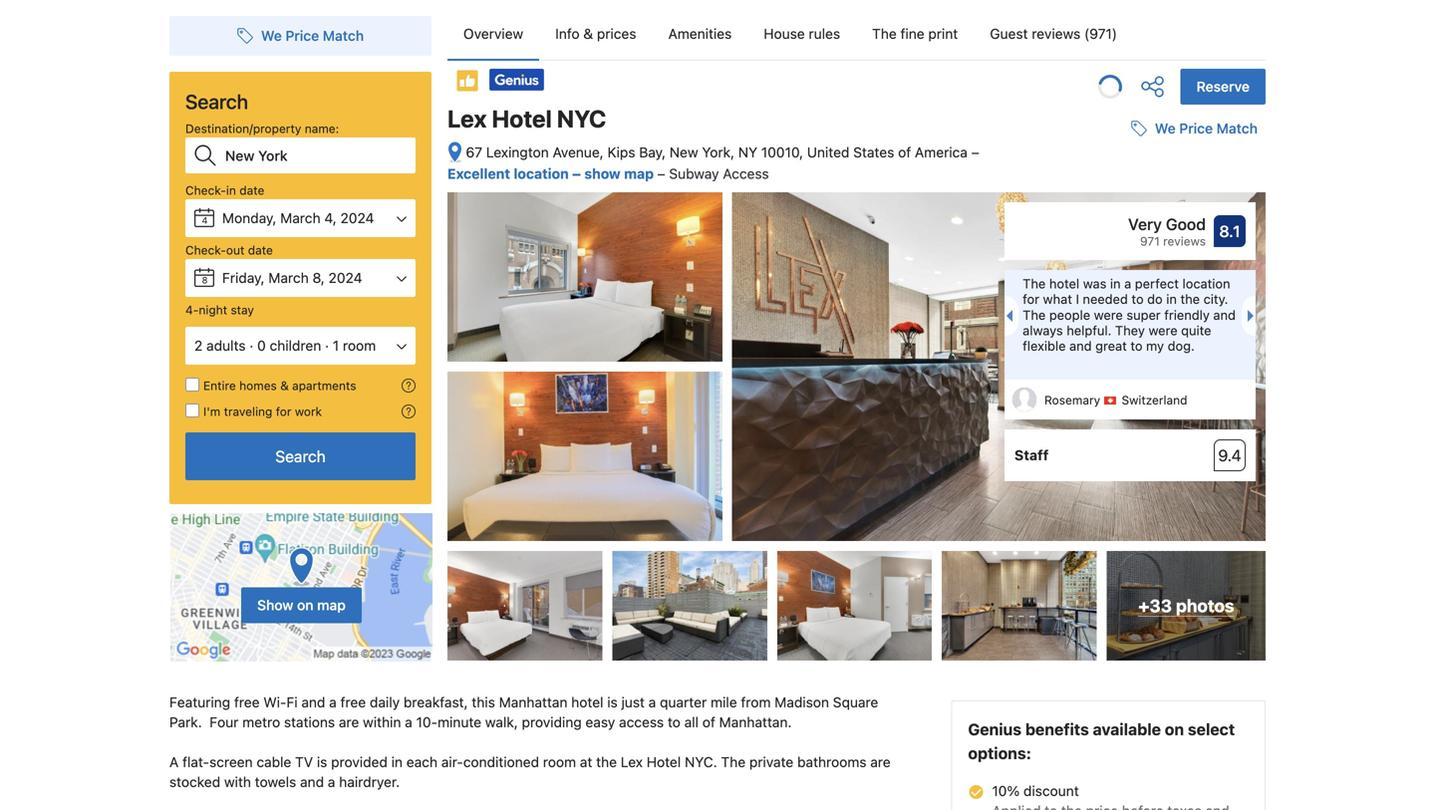Task type: vqa. For each thing, say whether or not it's contained in the screenshot.
Adult
no



Task type: describe. For each thing, give the bounding box(es) containing it.
a up stations
[[329, 695, 337, 711]]

select
[[1189, 721, 1236, 740]]

0 vertical spatial we price match button
[[229, 18, 372, 54]]

1 horizontal spatial we price match button
[[1124, 111, 1266, 147]]

excellent
[[448, 166, 510, 182]]

avenue,
[[553, 144, 604, 161]]

metro
[[243, 715, 280, 731]]

i
[[1076, 292, 1080, 307]]

conditioned
[[463, 754, 539, 771]]

march for friday,
[[269, 270, 309, 286]]

united
[[807, 144, 850, 161]]

always
[[1023, 323, 1064, 338]]

flat-
[[183, 754, 209, 771]]

apartments
[[292, 379, 357, 393]]

entire
[[203, 379, 236, 393]]

4,
[[324, 210, 337, 226]]

monday, march 4, 2024
[[222, 210, 374, 226]]

we inside search section
[[261, 27, 282, 44]]

park.
[[170, 715, 202, 731]]

states
[[854, 144, 895, 161]]

in up needed
[[1111, 276, 1121, 291]]

check- for out
[[185, 243, 226, 257]]

in inside featuring free wi-fi and a free daily breakfast, this manhattan hotel is just a quarter mile from madison square park.  four metro stations are within a 10-minute walk, providing easy access to all of manhattan. a flat-screen cable tv is provided in each air-conditioned room at the lex hotel nyc. the private bathrooms are stocked with towels and a hairdry
[[392, 754, 403, 771]]

search inside button
[[275, 447, 326, 466]]

bathrooms
[[798, 754, 867, 771]]

10%
[[993, 783, 1020, 800]]

the inside featuring free wi-fi and a free daily breakfast, this manhattan hotel is just a quarter mile from madison square park.  four metro stations are within a 10-minute walk, providing easy access to all of manhattan. a flat-screen cable tv is provided in each air-conditioned room at the lex hotel nyc. the private bathrooms are stocked with towels and a hairdry
[[596, 754, 617, 771]]

i'm traveling for work
[[203, 405, 322, 419]]

search button
[[185, 433, 416, 481]]

click to open map view image
[[448, 141, 463, 164]]

super
[[1127, 307, 1161, 322]]

hotel inside featuring free wi-fi and a free daily breakfast, this manhattan hotel is just a quarter mile from madison square park.  four metro stations are within a 10-minute walk, providing easy access to all of manhattan. a flat-screen cable tv is provided in each air-conditioned room at the lex hotel nyc. the private bathrooms are stocked with towels and a hairdry
[[572, 695, 604, 711]]

friday, march 8, 2024
[[222, 270, 363, 286]]

amenities link
[[653, 8, 748, 60]]

prices
[[597, 25, 637, 42]]

we'll show you stays where you can have the entire place to yourself image
[[402, 379, 416, 393]]

map inside search section
[[317, 597, 346, 614]]

they
[[1116, 323, 1146, 338]]

2 horizontal spatial –
[[972, 144, 980, 161]]

Where are you going? field
[[217, 138, 416, 174]]

providing
[[522, 715, 582, 731]]

stay
[[231, 303, 254, 317]]

the hotel was in a perfect location for what i needed to do in the city. the people were super friendly and always helpful. they were quite flexible and great to my dog.
[[1023, 276, 1236, 353]]

on inside search section
[[297, 597, 314, 614]]

next image
[[1248, 310, 1260, 322]]

daily
[[370, 695, 400, 711]]

1 · from the left
[[250, 338, 254, 354]]

provided
[[331, 754, 388, 771]]

location inside the 67 lexington avenue, kips bay, new york, ny 10010, united states of america – excellent location – show map – subway access
[[514, 166, 569, 182]]

perfect
[[1136, 276, 1180, 291]]

great
[[1096, 339, 1128, 353]]

stocked
[[170, 774, 221, 791]]

1 free from the left
[[234, 695, 260, 711]]

print
[[929, 25, 959, 42]]

air-
[[442, 754, 463, 771]]

0 vertical spatial to
[[1132, 292, 1144, 307]]

on inside the genius benefits available on select options:
[[1165, 721, 1185, 740]]

hotel inside the "the hotel was in a perfect location for what i needed to do in the city. the people were super friendly and always helpful. they were quite flexible and great to my dog."
[[1050, 276, 1080, 291]]

10-
[[416, 715, 438, 731]]

and down the city.
[[1214, 307, 1236, 322]]

amenities
[[669, 25, 732, 42]]

subway
[[669, 166, 719, 182]]

fine
[[901, 25, 925, 42]]

to inside featuring free wi-fi and a free daily breakfast, this manhattan hotel is just a quarter mile from madison square park.  four metro stations are within a 10-minute walk, providing easy access to all of manhattan. a flat-screen cable tv is provided in each air-conditioned room at the lex hotel nyc. the private bathrooms are stocked with towels and a hairdry
[[668, 715, 681, 731]]

madison
[[775, 695, 830, 711]]

screen
[[209, 754, 253, 771]]

1
[[333, 338, 339, 354]]

kips
[[608, 144, 636, 161]]

a right just
[[649, 695, 656, 711]]

tv
[[295, 754, 313, 771]]

monday,
[[222, 210, 277, 226]]

a down provided
[[328, 774, 335, 791]]

easy
[[586, 715, 616, 731]]

2 free from the left
[[341, 695, 366, 711]]

4
[[202, 215, 208, 226]]

4-
[[185, 303, 199, 317]]

4-night stay
[[185, 303, 254, 317]]

fi
[[287, 695, 298, 711]]

destination/property
[[185, 122, 302, 136]]

lexington
[[486, 144, 549, 161]]

city.
[[1204, 292, 1229, 307]]

photos
[[1177, 596, 1235, 616]]

discount
[[1024, 783, 1080, 800]]

0 horizontal spatial are
[[339, 715, 359, 731]]

benefits
[[1026, 721, 1090, 740]]

minute
[[438, 715, 482, 731]]

options:
[[969, 744, 1032, 763]]

featuring free wi-fi and a free daily breakfast, this manhattan hotel is just a quarter mile from madison square park.  four metro stations are within a 10-minute walk, providing easy access to all of manhattan. a flat-screen cable tv is provided in each air-conditioned room at the lex hotel nyc. the private bathrooms are stocked with towels and a hairdry
[[170, 695, 895, 811]]

genius
[[969, 721, 1022, 740]]

for inside search section
[[276, 405, 292, 419]]

in right do
[[1167, 292, 1178, 307]]

check-out date
[[185, 243, 273, 257]]

access
[[619, 715, 664, 731]]

the fine print
[[873, 25, 959, 42]]

dog.
[[1168, 339, 1195, 353]]

house rules link
[[748, 8, 857, 60]]

(971)
[[1085, 25, 1118, 42]]

switzerland
[[1122, 394, 1188, 407]]

0 horizontal spatial –
[[573, 166, 581, 182]]

adults
[[206, 338, 246, 354]]

2 adults · 0 children · 1 room button
[[185, 327, 416, 365]]

of inside featuring free wi-fi and a free daily breakfast, this manhattan hotel is just a quarter mile from madison square park.  four metro stations are within a 10-minute walk, providing easy access to all of manhattan. a flat-screen cable tv is provided in each air-conditioned room at the lex hotel nyc. the private bathrooms are stocked with towels and a hairdry
[[703, 715, 716, 731]]

house
[[764, 25, 805, 42]]

8
[[202, 275, 208, 286]]

0 horizontal spatial were
[[1095, 307, 1124, 322]]

and up stations
[[302, 695, 326, 711]]

featuring
[[170, 695, 230, 711]]

a left 10-
[[405, 715, 413, 731]]

the up what
[[1023, 276, 1046, 291]]

square
[[833, 695, 879, 711]]

show
[[257, 597, 294, 614]]

do
[[1148, 292, 1163, 307]]

hotel inside featuring free wi-fi and a free daily breakfast, this manhattan hotel is just a quarter mile from madison square park.  four metro stations are within a 10-minute walk, providing easy access to all of manhattan. a flat-screen cable tv is provided in each air-conditioned room at the lex hotel nyc. the private bathrooms are stocked with towels and a hairdry
[[647, 754, 681, 771]]

room inside dropdown button
[[343, 338, 376, 354]]

2024 for monday, march 4, 2024
[[341, 210, 374, 226]]

from
[[741, 695, 771, 711]]

guest reviews (971) link
[[974, 8, 1134, 60]]

if you select this option, we'll show you popular business travel features like breakfast, wifi and free parking. image
[[402, 405, 416, 419]]



Task type: locate. For each thing, give the bounding box(es) containing it.
+33
[[1139, 596, 1173, 616]]

location up the city.
[[1183, 276, 1231, 291]]

2024 for friday, march 8, 2024
[[329, 270, 363, 286]]

date for check-out date
[[248, 243, 273, 257]]

1 horizontal spatial were
[[1149, 323, 1178, 338]]

we price match inside search section
[[261, 27, 364, 44]]

towels
[[255, 774, 296, 791]]

we'll show you stays where you can have the entire place to yourself image
[[402, 379, 416, 393]]

1 vertical spatial of
[[703, 715, 716, 731]]

this
[[472, 695, 495, 711]]

match down reserve button on the top
[[1217, 120, 1258, 137]]

0 horizontal spatial search
[[185, 90, 248, 113]]

0 vertical spatial map
[[624, 166, 654, 182]]

0 vertical spatial hotel
[[1050, 276, 1080, 291]]

hotel left "nyc." on the left bottom of page
[[647, 754, 681, 771]]

date for check-in date
[[240, 183, 265, 197]]

of inside the 67 lexington avenue, kips bay, new york, ny 10010, united states of america – excellent location – show map – subway access
[[899, 144, 912, 161]]

1 vertical spatial reviews
[[1164, 234, 1207, 248]]

we price match up the 'name:'
[[261, 27, 364, 44]]

971
[[1141, 234, 1160, 248]]

0 vertical spatial are
[[339, 715, 359, 731]]

1 vertical spatial match
[[1217, 120, 1258, 137]]

0 horizontal spatial &
[[280, 379, 289, 393]]

1 horizontal spatial on
[[1165, 721, 1185, 740]]

within
[[363, 715, 401, 731]]

room right 1
[[343, 338, 376, 354]]

and down tv
[[300, 774, 324, 791]]

1 horizontal spatial price
[[1180, 120, 1214, 137]]

search up 'destination/property'
[[185, 90, 248, 113]]

reviews left (971)
[[1032, 25, 1081, 42]]

the inside featuring free wi-fi and a free daily breakfast, this manhattan hotel is just a quarter mile from madison square park.  four metro stations are within a 10-minute walk, providing easy access to all of manhattan. a flat-screen cable tv is provided in each air-conditioned room at the lex hotel nyc. the private bathrooms are stocked with towels and a hairdry
[[721, 754, 746, 771]]

lex hotel nyc
[[448, 105, 607, 133]]

0 vertical spatial search
[[185, 90, 248, 113]]

children
[[270, 338, 321, 354]]

room inside featuring free wi-fi and a free daily breakfast, this manhattan hotel is just a quarter mile from madison square park.  four metro stations are within a 10-minute walk, providing easy access to all of manhattan. a flat-screen cable tv is provided in each air-conditioned room at the lex hotel nyc. the private bathrooms are stocked with towels and a hairdry
[[543, 754, 576, 771]]

of
[[899, 144, 912, 161], [703, 715, 716, 731]]

for inside the "the hotel was in a perfect location for what i needed to do in the city. the people were super friendly and always helpful. they were quite flexible and great to my dog."
[[1023, 292, 1040, 307]]

1 vertical spatial map
[[317, 597, 346, 614]]

1 horizontal spatial –
[[658, 166, 666, 182]]

1 horizontal spatial hotel
[[647, 754, 681, 771]]

map inside the 67 lexington avenue, kips bay, new york, ny 10010, united states of america – excellent location – show map – subway access
[[624, 166, 654, 182]]

0 horizontal spatial on
[[297, 597, 314, 614]]

search section
[[162, 0, 440, 663]]

0 horizontal spatial location
[[514, 166, 569, 182]]

on right show
[[297, 597, 314, 614]]

0 vertical spatial price
[[286, 27, 319, 44]]

0 horizontal spatial of
[[703, 715, 716, 731]]

homes
[[239, 379, 277, 393]]

nyc
[[557, 105, 607, 133]]

reviews
[[1032, 25, 1081, 42], [1164, 234, 1207, 248]]

1 vertical spatial is
[[317, 754, 327, 771]]

info & prices
[[556, 25, 637, 42]]

0 vertical spatial check-
[[185, 183, 226, 197]]

room left at
[[543, 754, 576, 771]]

price inside search section
[[286, 27, 319, 44]]

– down avenue,
[[573, 166, 581, 182]]

ny
[[739, 144, 758, 161]]

1 horizontal spatial room
[[543, 754, 576, 771]]

match for we price match dropdown button to the right
[[1217, 120, 1258, 137]]

in up monday,
[[226, 183, 236, 197]]

america
[[915, 144, 968, 161]]

1 vertical spatial 2024
[[329, 270, 363, 286]]

the left fine
[[873, 25, 897, 42]]

valign  initial image
[[456, 69, 480, 93]]

is left just
[[608, 695, 618, 711]]

· left 0
[[250, 338, 254, 354]]

overview link
[[448, 8, 540, 60]]

rosemary
[[1045, 394, 1101, 407]]

on left the select
[[1165, 721, 1185, 740]]

to left all at the left of the page
[[668, 715, 681, 731]]

the inside the "the hotel was in a perfect location for what i needed to do in the city. the people were super friendly and always helpful. they were quite flexible and great to my dog."
[[1181, 292, 1201, 307]]

traveling
[[224, 405, 273, 419]]

0 vertical spatial on
[[297, 597, 314, 614]]

0 vertical spatial hotel
[[492, 105, 552, 133]]

0 horizontal spatial we
[[261, 27, 282, 44]]

new
[[670, 144, 699, 161]]

0 horizontal spatial lex
[[448, 105, 487, 133]]

needed
[[1083, 292, 1129, 307]]

to up super
[[1132, 292, 1144, 307]]

1 vertical spatial hotel
[[572, 695, 604, 711]]

entire homes & apartments
[[203, 379, 357, 393]]

0 vertical spatial we price match
[[261, 27, 364, 44]]

2 check- from the top
[[185, 243, 226, 257]]

march left 8,
[[269, 270, 309, 286]]

are left within
[[339, 715, 359, 731]]

are right bathrooms
[[871, 754, 891, 771]]

1 vertical spatial on
[[1165, 721, 1185, 740]]

people
[[1050, 307, 1091, 322]]

0 horizontal spatial for
[[276, 405, 292, 419]]

in inside search section
[[226, 183, 236, 197]]

·
[[250, 338, 254, 354], [325, 338, 329, 354]]

10% discount
[[993, 783, 1080, 800]]

0 vertical spatial room
[[343, 338, 376, 354]]

2 adults · 0 children · 1 room
[[194, 338, 376, 354]]

1 horizontal spatial search
[[275, 447, 326, 466]]

search
[[185, 90, 248, 113], [275, 447, 326, 466]]

2 vertical spatial to
[[668, 715, 681, 731]]

0 vertical spatial we
[[261, 27, 282, 44]]

of right states on the right top
[[899, 144, 912, 161]]

hotel up lexington
[[492, 105, 552, 133]]

date up monday,
[[240, 183, 265, 197]]

info
[[556, 25, 580, 42]]

0 horizontal spatial the
[[596, 754, 617, 771]]

we up destination/property name:
[[261, 27, 282, 44]]

destination/property name:
[[185, 122, 339, 136]]

cable
[[257, 754, 292, 771]]

– down bay,
[[658, 166, 666, 182]]

0 vertical spatial is
[[608, 695, 618, 711]]

0 horizontal spatial match
[[323, 27, 364, 44]]

check- down 4
[[185, 243, 226, 257]]

location
[[514, 166, 569, 182], [1183, 276, 1231, 291]]

price down reserve button on the top
[[1180, 120, 1214, 137]]

10010,
[[762, 144, 804, 161]]

is right tv
[[317, 754, 327, 771]]

lex down access at bottom
[[621, 754, 643, 771]]

1 horizontal spatial map
[[624, 166, 654, 182]]

to
[[1132, 292, 1144, 307], [1131, 339, 1143, 353], [668, 715, 681, 731]]

the up friendly
[[1181, 292, 1201, 307]]

1 horizontal spatial for
[[1023, 292, 1040, 307]]

mile
[[711, 695, 738, 711]]

manhattan
[[499, 695, 568, 711]]

search down work
[[275, 447, 326, 466]]

location down lexington
[[514, 166, 569, 182]]

the fine print link
[[857, 8, 974, 60]]

the up always
[[1023, 307, 1046, 322]]

match inside search section
[[323, 27, 364, 44]]

1 horizontal spatial we
[[1155, 120, 1176, 137]]

2024 right 8,
[[329, 270, 363, 286]]

0 horizontal spatial reviews
[[1032, 25, 1081, 42]]

& right 'info'
[[584, 25, 593, 42]]

room
[[343, 338, 376, 354], [543, 754, 576, 771]]

1 vertical spatial for
[[276, 405, 292, 419]]

– right america
[[972, 144, 980, 161]]

guest
[[990, 25, 1029, 42]]

2 · from the left
[[325, 338, 329, 354]]

0 vertical spatial date
[[240, 183, 265, 197]]

a
[[1125, 276, 1132, 291], [329, 695, 337, 711], [649, 695, 656, 711], [405, 715, 413, 731], [328, 774, 335, 791]]

0 vertical spatial of
[[899, 144, 912, 161]]

1 horizontal spatial free
[[341, 695, 366, 711]]

1 horizontal spatial is
[[608, 695, 618, 711]]

0 vertical spatial match
[[323, 27, 364, 44]]

· left 1
[[325, 338, 329, 354]]

were
[[1095, 307, 1124, 322], [1149, 323, 1178, 338]]

free left daily
[[341, 695, 366, 711]]

0 vertical spatial for
[[1023, 292, 1040, 307]]

1 vertical spatial the
[[596, 754, 617, 771]]

1 vertical spatial lex
[[621, 754, 643, 771]]

and
[[1214, 307, 1236, 322], [1070, 339, 1092, 353], [302, 695, 326, 711], [300, 774, 324, 791]]

1 horizontal spatial the
[[1181, 292, 1201, 307]]

access
[[723, 166, 769, 182]]

1 vertical spatial we price match button
[[1124, 111, 1266, 147]]

we price match button down reserve button on the top
[[1124, 111, 1266, 147]]

1 horizontal spatial are
[[871, 754, 891, 771]]

1 vertical spatial price
[[1180, 120, 1214, 137]]

we price match button up the 'name:'
[[229, 18, 372, 54]]

1 horizontal spatial of
[[899, 144, 912, 161]]

1 vertical spatial are
[[871, 754, 891, 771]]

out
[[226, 243, 245, 257]]

67 lexington avenue, kips bay, new york, ny 10010, united states of america – excellent location – show map – subway access
[[448, 144, 980, 182]]

1 horizontal spatial lex
[[621, 754, 643, 771]]

–
[[972, 144, 980, 161], [573, 166, 581, 182], [658, 166, 666, 182]]

a inside the "the hotel was in a perfect location for what i needed to do in the city. the people were super friendly and always helpful. they were quite flexible and great to my dog."
[[1125, 276, 1132, 291]]

map down bay,
[[624, 166, 654, 182]]

1 vertical spatial &
[[280, 379, 289, 393]]

lex up 67
[[448, 105, 487, 133]]

1 vertical spatial hotel
[[647, 754, 681, 771]]

very good 971 reviews
[[1129, 215, 1207, 248]]

0 horizontal spatial map
[[317, 597, 346, 614]]

67
[[466, 144, 483, 161]]

1 vertical spatial room
[[543, 754, 576, 771]]

0 horizontal spatial we price match
[[261, 27, 364, 44]]

to down they
[[1131, 339, 1143, 353]]

night
[[199, 303, 227, 317]]

0 horizontal spatial hotel
[[572, 695, 604, 711]]

date right out
[[248, 243, 273, 257]]

map right show
[[317, 597, 346, 614]]

1 vertical spatial march
[[269, 270, 309, 286]]

1 horizontal spatial reviews
[[1164, 234, 1207, 248]]

stations
[[284, 715, 335, 731]]

0 horizontal spatial hotel
[[492, 105, 552, 133]]

0 horizontal spatial ·
[[250, 338, 254, 354]]

for left what
[[1023, 292, 1040, 307]]

house rules
[[764, 25, 841, 42]]

0 horizontal spatial price
[[286, 27, 319, 44]]

a
[[170, 754, 179, 771]]

hotel up what
[[1050, 276, 1080, 291]]

1 vertical spatial check-
[[185, 243, 226, 257]]

&
[[584, 25, 593, 42], [280, 379, 289, 393]]

check- up 4
[[185, 183, 226, 197]]

friday,
[[222, 270, 265, 286]]

work
[[295, 405, 322, 419]]

we price match down reserve button on the top
[[1155, 120, 1258, 137]]

0
[[257, 338, 266, 354]]

hotel up the easy
[[572, 695, 604, 711]]

& right homes
[[280, 379, 289, 393]]

& inside search section
[[280, 379, 289, 393]]

for left work
[[276, 405, 292, 419]]

in left each
[[392, 754, 403, 771]]

info & prices link
[[540, 8, 653, 60]]

& inside info & prices 'link'
[[584, 25, 593, 42]]

and down helpful.
[[1070, 339, 1092, 353]]

0 vertical spatial 2024
[[341, 210, 374, 226]]

1 vertical spatial to
[[1131, 339, 1143, 353]]

location inside the "the hotel was in a perfect location for what i needed to do in the city. the people were super friendly and always helpful. they were quite flexible and great to my dog."
[[1183, 276, 1231, 291]]

were up my on the top
[[1149, 323, 1178, 338]]

a up needed
[[1125, 276, 1132, 291]]

excellent location – show map button
[[448, 166, 658, 182]]

in
[[226, 183, 236, 197], [1111, 276, 1121, 291], [1167, 292, 1178, 307], [392, 754, 403, 771]]

free up metro at the left
[[234, 695, 260, 711]]

i'm
[[203, 405, 221, 419]]

friendly
[[1165, 307, 1210, 322]]

0 vertical spatial &
[[584, 25, 593, 42]]

if you select this option, we'll show you popular business travel features like breakfast, wifi and free parking. image
[[402, 405, 416, 419]]

price up the 'name:'
[[286, 27, 319, 44]]

0 vertical spatial the
[[1181, 292, 1201, 307]]

reviews inside very good 971 reviews
[[1164, 234, 1207, 248]]

reviews down good
[[1164, 234, 1207, 248]]

1 horizontal spatial ·
[[325, 338, 329, 354]]

previous image
[[1001, 310, 1013, 322]]

0 horizontal spatial free
[[234, 695, 260, 711]]

genius benefits available on select options:
[[969, 721, 1236, 763]]

available
[[1093, 721, 1162, 740]]

of right all at the left of the page
[[703, 715, 716, 731]]

1 vertical spatial we price match
[[1155, 120, 1258, 137]]

1 vertical spatial location
[[1183, 276, 1231, 291]]

1 horizontal spatial hotel
[[1050, 276, 1080, 291]]

1 horizontal spatial we price match
[[1155, 120, 1258, 137]]

0 horizontal spatial we price match button
[[229, 18, 372, 54]]

0 vertical spatial reviews
[[1032, 25, 1081, 42]]

price for we price match dropdown button to the right
[[1180, 120, 1214, 137]]

were down needed
[[1095, 307, 1124, 322]]

1 vertical spatial search
[[275, 447, 326, 466]]

1 vertical spatial date
[[248, 243, 273, 257]]

0 horizontal spatial is
[[317, 754, 327, 771]]

the right at
[[596, 754, 617, 771]]

2
[[194, 338, 203, 354]]

0 vertical spatial march
[[280, 210, 321, 226]]

1 horizontal spatial match
[[1217, 120, 1258, 137]]

bay,
[[639, 144, 666, 161]]

show
[[585, 166, 621, 182]]

0 horizontal spatial room
[[343, 338, 376, 354]]

we up very
[[1155, 120, 1176, 137]]

four
[[210, 715, 239, 731]]

march for monday,
[[280, 210, 321, 226]]

0 vertical spatial lex
[[448, 105, 487, 133]]

scored 9.4 element
[[1215, 440, 1246, 472]]

quite
[[1182, 323, 1212, 338]]

with
[[224, 774, 251, 791]]

1 vertical spatial we
[[1155, 120, 1176, 137]]

0 vertical spatial location
[[514, 166, 569, 182]]

lex inside featuring free wi-fi and a free daily breakfast, this manhattan hotel is just a quarter mile from madison square park.  four metro stations are within a 10-minute walk, providing easy access to all of manhattan. a flat-screen cable tv is provided in each air-conditioned room at the lex hotel nyc. the private bathrooms are stocked with towels and a hairdry
[[621, 754, 643, 771]]

scored 8.1 element
[[1215, 216, 1246, 247]]

price for the top we price match dropdown button
[[286, 27, 319, 44]]

lex
[[448, 105, 487, 133], [621, 754, 643, 771]]

manhattan.
[[720, 715, 792, 731]]

the right "nyc." on the left bottom of page
[[721, 754, 746, 771]]

check-
[[185, 183, 226, 197], [185, 243, 226, 257]]

match up the 'name:'
[[323, 27, 364, 44]]

check- for in
[[185, 183, 226, 197]]

2024 right the 4,
[[341, 210, 374, 226]]

my
[[1147, 339, 1165, 353]]

1 horizontal spatial &
[[584, 25, 593, 42]]

match for the top we price match dropdown button
[[323, 27, 364, 44]]

1 horizontal spatial location
[[1183, 276, 1231, 291]]

1 check- from the top
[[185, 183, 226, 197]]

rated very good element
[[1015, 213, 1207, 236]]

march left the 4,
[[280, 210, 321, 226]]

reserve button
[[1181, 69, 1266, 105]]



